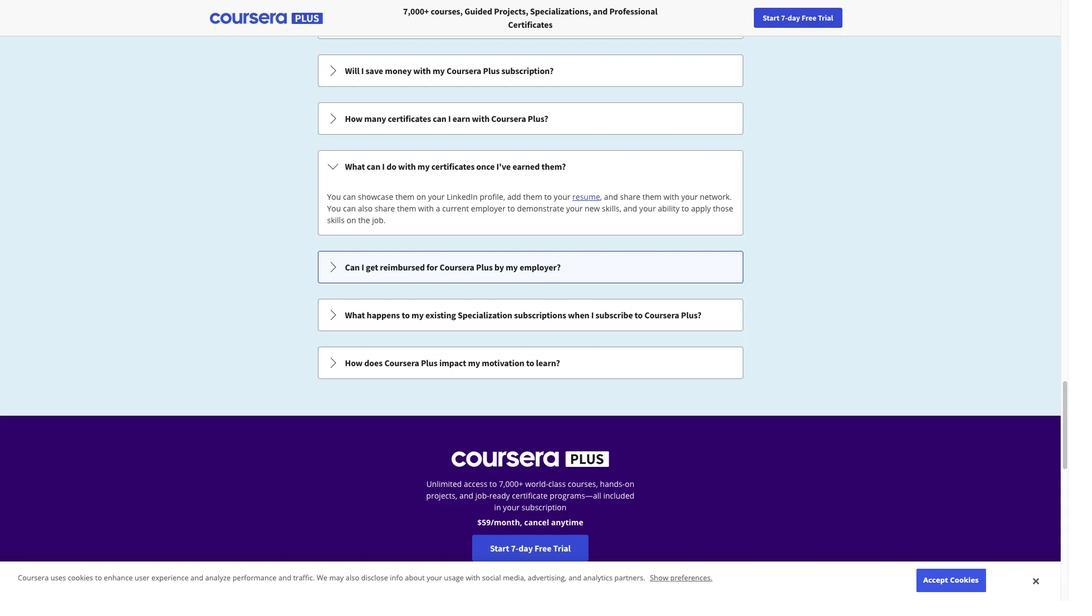 Task type: locate. For each thing, give the bounding box(es) containing it.
1 horizontal spatial on
[[417, 192, 426, 202]]

2 how from the top
[[345, 358, 363, 369]]

what can i do with my certificates once i've earned them? button
[[318, 151, 743, 182]]

i inside 'dropdown button'
[[361, 65, 364, 76]]

earned
[[513, 161, 540, 172]]

0 horizontal spatial free
[[535, 543, 552, 554]]

0 horizontal spatial 7,000+
[[403, 6, 429, 17]]

can up skills
[[343, 203, 356, 214]]

how inside "dropdown button"
[[345, 358, 363, 369]]

skills,
[[602, 203, 622, 214]]

my right 'do'
[[418, 161, 430, 172]]

coursera plus image for 7,000+
[[210, 13, 323, 24]]

0 vertical spatial plus?
[[528, 113, 548, 124]]

existing
[[426, 310, 456, 321]]

accept
[[924, 576, 948, 586]]

them
[[395, 192, 415, 202], [523, 192, 542, 202], [643, 192, 662, 202], [397, 203, 416, 214]]

what can i do with my certificates once i've earned them?
[[345, 161, 566, 172]]

7,000+ courses, guided projects, specializations, and professional certificates
[[403, 6, 658, 30]]

to left apply
[[682, 203, 689, 214]]

0 horizontal spatial coursera plus image
[[210, 13, 323, 24]]

you
[[327, 192, 341, 202], [327, 203, 341, 214]]

0 vertical spatial 7-
[[781, 13, 788, 23]]

day
[[788, 13, 800, 23], [519, 543, 533, 554], [518, 569, 532, 580]]

advertising,
[[528, 573, 567, 583]]

1 vertical spatial start 7-day free trial
[[490, 543, 571, 554]]

your right in
[[503, 502, 520, 513]]

i've
[[497, 161, 511, 172]]

my right by at the left of page
[[506, 262, 518, 273]]

None search field
[[153, 7, 421, 29]]

what
[[345, 161, 365, 172], [345, 310, 365, 321]]

how does coursera plus impact my motivation to learn?
[[345, 358, 560, 369]]

included
[[603, 491, 635, 501]]

money-
[[535, 569, 564, 580]]

courses, up programs—all
[[568, 479, 598, 490]]

courses, inside the 7,000+ courses, guided projects, specializations, and professional certificates
[[431, 6, 463, 17]]

7,000+
[[403, 6, 429, 17], [499, 479, 523, 490]]

courses,
[[431, 6, 463, 17], [568, 479, 598, 490]]

anytime
[[551, 517, 584, 528]]

your
[[428, 192, 445, 202], [554, 192, 571, 202], [681, 192, 698, 202], [566, 203, 583, 214], [639, 203, 656, 214], [503, 502, 520, 513], [427, 573, 442, 583]]

0 vertical spatial start 7-day free trial button
[[754, 8, 842, 28]]

experience
[[151, 573, 189, 583]]

on
[[417, 192, 426, 202], [347, 215, 356, 226], [625, 479, 635, 490]]

with right $399
[[466, 573, 480, 583]]

also right may
[[346, 573, 359, 583]]

about
[[405, 573, 425, 583]]

subscription?
[[502, 65, 554, 76]]

0 horizontal spatial trial
[[553, 543, 571, 554]]

show
[[650, 573, 669, 583]]

2 vertical spatial on
[[625, 479, 635, 490]]

plus inside can i get reimbursed for coursera plus by my employer? dropdown button
[[476, 262, 493, 273]]

1 horizontal spatial coursera plus image
[[452, 452, 609, 467]]

with up ability on the right top of page
[[664, 192, 679, 202]]

job-
[[476, 491, 489, 501]]

my left existing
[[412, 310, 424, 321]]

0 vertical spatial trial
[[818, 13, 834, 23]]

0 vertical spatial 7,000+
[[403, 6, 429, 17]]

save
[[366, 65, 383, 76]]

i left earn
[[448, 113, 451, 124]]

1 vertical spatial courses,
[[568, 479, 598, 490]]

my inside 'dropdown button'
[[433, 65, 445, 76]]

1 vertical spatial plus?
[[681, 310, 702, 321]]

2 what from the top
[[345, 310, 365, 321]]

plus? inside dropdown button
[[528, 113, 548, 124]]

1 vertical spatial start
[[490, 543, 509, 554]]

how left many
[[345, 113, 363, 124]]

and left analyze on the left of page
[[191, 573, 203, 583]]

0 vertical spatial coursera plus image
[[210, 13, 323, 24]]

plus? inside dropdown button
[[681, 310, 702, 321]]

plus left subscription?
[[483, 65, 500, 76]]

1 vertical spatial what
[[345, 310, 365, 321]]

courses, left guided
[[431, 6, 463, 17]]

them left a
[[397, 203, 416, 214]]

1 vertical spatial coursera plus image
[[452, 452, 609, 467]]

coursera uses cookies to enhance user experience and analyze performance and traffic. we may also disclose info about your usage with social media, advertising, and analytics partners. show preferences.
[[18, 573, 713, 583]]

or
[[437, 569, 445, 580]]

on left linkedin
[[417, 192, 426, 202]]

1 horizontal spatial start
[[763, 13, 780, 23]]

0 horizontal spatial plus?
[[528, 113, 548, 124]]

employer
[[471, 203, 506, 214]]

free
[[802, 13, 817, 23], [535, 543, 552, 554]]

projects,
[[426, 491, 458, 501]]

1 horizontal spatial 7,000+
[[499, 479, 523, 490]]

can i get reimbursed for coursera plus by my employer? button
[[318, 252, 743, 283]]

also inside , and share them with your network. you can also share them with a current employer to demonstrate your new skills, and your ability to apply those skills on the job.
[[358, 203, 373, 214]]

trial
[[818, 13, 834, 23], [553, 543, 571, 554]]

0 horizontal spatial start
[[490, 543, 509, 554]]

and right skills,
[[624, 203, 637, 214]]

and left the professional
[[593, 6, 608, 17]]

to left learn?
[[526, 358, 534, 369]]

with
[[413, 65, 431, 76], [472, 113, 490, 124], [398, 161, 416, 172], [664, 192, 679, 202], [418, 203, 434, 214], [487, 569, 505, 580], [466, 573, 480, 583]]

how inside dropdown button
[[345, 113, 363, 124]]

0 horizontal spatial 7-
[[511, 543, 519, 554]]

1 vertical spatial also
[[346, 573, 359, 583]]

1 horizontal spatial free
[[802, 13, 817, 23]]

7- for the leftmost "start 7-day free trial" button
[[511, 543, 519, 554]]

add
[[507, 192, 521, 202]]

1 horizontal spatial share
[[620, 192, 641, 202]]

them right the 'showcase'
[[395, 192, 415, 202]]

with right the money
[[413, 65, 431, 76]]

1 horizontal spatial plus?
[[681, 310, 702, 321]]

subscription
[[522, 502, 567, 513]]

1 vertical spatial plus
[[476, 262, 493, 273]]

0 vertical spatial on
[[417, 192, 426, 202]]

and down access
[[460, 491, 473, 501]]

1 vertical spatial share
[[375, 203, 395, 214]]

coursera plus image for unlimited
[[452, 452, 609, 467]]

my right the money
[[433, 65, 445, 76]]

1 vertical spatial on
[[347, 215, 356, 226]]

professional
[[610, 6, 658, 17]]

0 vertical spatial start
[[763, 13, 780, 23]]

what happens to my existing specialization subscriptions when i subscribe to coursera plus?
[[345, 310, 702, 321]]

for
[[427, 262, 438, 273]]

share
[[620, 192, 641, 202], [375, 203, 395, 214]]

with right earn
[[472, 113, 490, 124]]

and inside unlimited access to 7,000+ world-class courses, hands-on projects, and job-ready certificate programs—all included in your subscription
[[460, 491, 473, 501]]

will i save money with my coursera plus subscription? button
[[318, 55, 743, 86]]

coursera right does
[[385, 358, 419, 369]]

get
[[366, 262, 378, 273]]

what left the happens
[[345, 310, 365, 321]]

your left ability on the right top of page
[[639, 203, 656, 214]]

share up skills,
[[620, 192, 641, 202]]

0 vertical spatial share
[[620, 192, 641, 202]]

can
[[433, 113, 447, 124], [367, 161, 381, 172], [343, 192, 356, 202], [343, 203, 356, 214]]

trial for the leftmost "start 7-day free trial" button
[[553, 543, 571, 554]]

user
[[135, 573, 150, 583]]

what left 'do'
[[345, 161, 365, 172]]

coursera up earn
[[447, 65, 481, 76]]

when
[[568, 310, 590, 321]]

coursera right earn
[[491, 113, 526, 124]]

and right ,
[[604, 192, 618, 202]]

and left traffic.
[[278, 573, 291, 583]]

/month,
[[491, 517, 522, 528]]

0 vertical spatial courses,
[[431, 6, 463, 17]]

7- for right "start 7-day free trial" button
[[781, 13, 788, 23]]

with right 'do'
[[398, 161, 416, 172]]

certificates right many
[[388, 113, 431, 124]]

$59
[[477, 517, 491, 528]]

i right the when
[[591, 310, 594, 321]]

to up "demonstrate"
[[545, 192, 552, 202]]

1 vertical spatial 7,000+
[[499, 479, 523, 490]]

how
[[345, 113, 363, 124], [345, 358, 363, 369]]

1 vertical spatial start 7-day free trial button
[[472, 535, 589, 562]]

hands-
[[600, 479, 625, 490]]

14-
[[507, 569, 518, 580]]

0 vertical spatial you
[[327, 192, 341, 202]]

coursera inside dropdown button
[[645, 310, 679, 321]]

coursera right for
[[440, 262, 474, 273]]

,
[[600, 192, 602, 202]]

i inside dropdown button
[[591, 310, 594, 321]]

guarantee
[[584, 569, 624, 580]]

0 vertical spatial day
[[788, 13, 800, 23]]

coursera left "uses"
[[18, 573, 49, 583]]

certificate
[[512, 491, 548, 501]]

1 how from the top
[[345, 113, 363, 124]]

1 horizontal spatial start 7-day free trial
[[763, 13, 834, 23]]

plus left impact
[[421, 358, 438, 369]]

my right impact
[[468, 358, 480, 369]]

and left the analytics
[[569, 573, 582, 583]]

also up the
[[358, 203, 373, 214]]

0 horizontal spatial start 7-day free trial
[[490, 543, 571, 554]]

0 vertical spatial also
[[358, 203, 373, 214]]

can left earn
[[433, 113, 447, 124]]

certificates up linkedin
[[432, 161, 475, 172]]

unlimited access to 7,000+ world-class courses, hands-on projects, and job-ready certificate programs—all included in your subscription
[[426, 479, 635, 513]]

ability
[[658, 203, 680, 214]]

0 vertical spatial plus
[[483, 65, 500, 76]]

what for what happens to my existing specialization subscriptions when i subscribe to coursera plus?
[[345, 310, 365, 321]]

0 horizontal spatial on
[[347, 215, 356, 226]]

1 horizontal spatial trial
[[818, 13, 834, 23]]

my inside "dropdown button"
[[468, 358, 480, 369]]

how left does
[[345, 358, 363, 369]]

on left the
[[347, 215, 356, 226]]

1 vertical spatial how
[[345, 358, 363, 369]]

to right the happens
[[402, 310, 410, 321]]

the
[[358, 215, 370, 226]]

your down resume
[[566, 203, 583, 214]]

you can showcase them on your linkedin profile, add them to your resume
[[327, 192, 600, 202]]

, and share them with your network. you can also share them with a current employer to demonstrate your new skills, and your ability to apply those skills on the job.
[[327, 192, 734, 226]]

preferences.
[[670, 573, 713, 583]]

share up job.
[[375, 203, 395, 214]]

demonstrate
[[517, 203, 564, 214]]

can i get reimbursed for coursera plus by my employer?
[[345, 262, 561, 273]]

1 horizontal spatial 7-
[[781, 13, 788, 23]]

2 horizontal spatial on
[[625, 479, 635, 490]]

what inside dropdown button
[[345, 310, 365, 321]]

coursera
[[447, 65, 481, 76], [491, 113, 526, 124], [440, 262, 474, 273], [645, 310, 679, 321], [385, 358, 419, 369], [18, 573, 49, 583]]

0 vertical spatial how
[[345, 113, 363, 124]]

1 what from the top
[[345, 161, 365, 172]]

coursera right subscribe
[[645, 310, 679, 321]]

2 you from the top
[[327, 203, 341, 214]]

show preferences. link
[[650, 573, 713, 583]]

motivation
[[482, 358, 525, 369]]

1 vertical spatial you
[[327, 203, 341, 214]]

money
[[385, 65, 412, 76]]

0 vertical spatial what
[[345, 161, 365, 172]]

list
[[317, 0, 744, 380]]

cancel
[[524, 517, 549, 528]]

to up ready
[[490, 479, 497, 490]]

coursera plus image
[[210, 13, 323, 24], [452, 452, 609, 467]]

1 vertical spatial 7-
[[511, 543, 519, 554]]

trial for right "start 7-day free trial" button
[[818, 13, 834, 23]]

1 vertical spatial day
[[519, 543, 533, 554]]

1 vertical spatial trial
[[553, 543, 571, 554]]

your up apply
[[681, 192, 698, 202]]

on up included
[[625, 479, 635, 490]]

0 vertical spatial start 7-day free trial
[[763, 13, 834, 23]]

1 vertical spatial free
[[535, 543, 552, 554]]

back
[[564, 569, 582, 580]]

2 vertical spatial plus
[[421, 358, 438, 369]]

1 horizontal spatial courses,
[[568, 479, 598, 490]]

certificates
[[388, 113, 431, 124], [432, 161, 475, 172]]

0 horizontal spatial courses,
[[431, 6, 463, 17]]

i right the will
[[361, 65, 364, 76]]

plus left by at the left of page
[[476, 262, 493, 273]]

and inside the 7,000+ courses, guided projects, specializations, and professional certificates
[[593, 6, 608, 17]]

what inside dropdown button
[[345, 161, 365, 172]]



Task type: describe. For each thing, give the bounding box(es) containing it.
7,000+ inside the 7,000+ courses, guided projects, specializations, and professional certificates
[[403, 6, 429, 17]]

specialization
[[458, 310, 513, 321]]

plus inside how does coursera plus impact my motivation to learn? "dropdown button"
[[421, 358, 438, 369]]

to inside how does coursera plus impact my motivation to learn? "dropdown button"
[[526, 358, 534, 369]]

partners.
[[615, 573, 645, 583]]

them up ability on the right top of page
[[643, 192, 662, 202]]

does
[[364, 358, 383, 369]]

access
[[464, 479, 488, 490]]

to right subscribe
[[635, 310, 643, 321]]

resume
[[573, 192, 600, 202]]

my for certificates
[[418, 161, 430, 172]]

happens
[[367, 310, 400, 321]]

analytics
[[583, 573, 613, 583]]

coursera inside 'dropdown button'
[[447, 65, 481, 76]]

how for how does coursera plus impact my motivation to learn?
[[345, 358, 363, 369]]

on inside unlimited access to 7,000+ world-class courses, hands-on projects, and job-ready certificate programs—all included in your subscription
[[625, 479, 635, 490]]

my inside dropdown button
[[412, 310, 424, 321]]

to inside unlimited access to 7,000+ world-class courses, hands-on projects, and job-ready certificate programs—all included in your subscription
[[490, 479, 497, 490]]

how for how many certificates can i earn with coursera plus?
[[345, 113, 363, 124]]

class
[[549, 479, 566, 490]]

your right about on the bottom
[[427, 573, 442, 583]]

with left the 14-
[[487, 569, 505, 580]]

projects,
[[494, 6, 528, 17]]

enhance
[[104, 573, 133, 583]]

do
[[387, 161, 397, 172]]

accept cookies button
[[917, 569, 986, 593]]

2 vertical spatial day
[[518, 569, 532, 580]]

we
[[317, 573, 328, 583]]

resume link
[[573, 192, 600, 202]]

apply
[[691, 203, 711, 214]]

job.
[[372, 215, 386, 226]]

ready
[[489, 491, 510, 501]]

specializations,
[[530, 6, 591, 17]]

media,
[[503, 573, 526, 583]]

$59 /month, cancel anytime
[[477, 517, 584, 528]]

what happens to my existing specialization subscriptions when i subscribe to coursera plus? button
[[318, 300, 743, 331]]

can
[[345, 262, 360, 273]]

cookies
[[950, 576, 979, 586]]

earn
[[453, 113, 470, 124]]

with inside 'dropdown button'
[[413, 65, 431, 76]]

$399
[[447, 569, 465, 580]]

them up "demonstrate"
[[523, 192, 542, 202]]

impact
[[439, 358, 466, 369]]

subscriptions
[[514, 310, 566, 321]]

network.
[[700, 192, 732, 202]]

your left resume link
[[554, 192, 571, 202]]

once
[[476, 161, 495, 172]]

i left 'do'
[[382, 161, 385, 172]]

/year
[[465, 569, 485, 580]]

to down add
[[508, 203, 515, 214]]

with left a
[[418, 203, 434, 214]]

employer?
[[520, 262, 561, 273]]

1 you from the top
[[327, 192, 341, 202]]

learn?
[[536, 358, 560, 369]]

my for coursera
[[433, 65, 445, 76]]

or $399 /year with 14-day money-back guarantee
[[437, 569, 624, 580]]

performance
[[233, 573, 277, 583]]

7,000+ inside unlimited access to 7,000+ world-class courses, hands-on projects, and job-ready certificate programs—all included in your subscription
[[499, 479, 523, 490]]

your up a
[[428, 192, 445, 202]]

how many certificates can i earn with coursera plus?
[[345, 113, 548, 124]]

0 horizontal spatial start 7-day free trial button
[[472, 535, 589, 562]]

your inside unlimited access to 7,000+ world-class courses, hands-on projects, and job-ready certificate programs—all included in your subscription
[[503, 502, 520, 513]]

certificates
[[508, 19, 553, 30]]

0 vertical spatial certificates
[[388, 113, 431, 124]]

world-
[[525, 479, 549, 490]]

list containing will i save money with my coursera plus subscription?
[[317, 0, 744, 380]]

guided
[[465, 6, 492, 17]]

0 horizontal spatial share
[[375, 203, 395, 214]]

subscribe
[[596, 310, 633, 321]]

cookies
[[68, 573, 93, 583]]

a
[[436, 203, 440, 214]]

reimbursed
[[380, 262, 425, 273]]

on inside , and share them with your network. you can also share them with a current employer to demonstrate your new skills, and your ability to apply those skills on the job.
[[347, 215, 356, 226]]

skills
[[327, 215, 345, 226]]

them?
[[542, 161, 566, 172]]

you inside , and share them with your network. you can also share them with a current employer to demonstrate your new skills, and your ability to apply those skills on the job.
[[327, 203, 341, 214]]

courses, inside unlimited access to 7,000+ world-class courses, hands-on projects, and job-ready certificate programs—all included in your subscription
[[568, 479, 598, 490]]

social
[[482, 573, 501, 583]]

uses
[[51, 573, 66, 583]]

1 vertical spatial certificates
[[432, 161, 475, 172]]

those
[[713, 203, 734, 214]]

may
[[329, 573, 344, 583]]

plus inside will i save money with my coursera plus subscription? 'dropdown button'
[[483, 65, 500, 76]]

to right cookies
[[95, 573, 102, 583]]

will i save money with my coursera plus subscription?
[[345, 65, 554, 76]]

i left get
[[362, 262, 364, 273]]

analyze
[[205, 573, 231, 583]]

my for motivation
[[468, 358, 480, 369]]

can left the 'showcase'
[[343, 192, 356, 202]]

usage
[[444, 573, 464, 583]]

coursera inside "dropdown button"
[[385, 358, 419, 369]]

disclose
[[361, 573, 388, 583]]

what for what can i do with my certificates once i've earned them?
[[345, 161, 365, 172]]

by
[[495, 262, 504, 273]]

0 vertical spatial free
[[802, 13, 817, 23]]

accept cookies
[[924, 576, 979, 586]]

current
[[442, 203, 469, 214]]

info
[[390, 573, 403, 583]]

programs—all
[[550, 491, 601, 501]]

can left 'do'
[[367, 161, 381, 172]]

showcase
[[358, 192, 393, 202]]

traffic.
[[293, 573, 315, 583]]

1 horizontal spatial start 7-day free trial button
[[754, 8, 842, 28]]

can inside , and share them with your network. you can also share them with a current employer to demonstrate your new skills, and your ability to apply those skills on the job.
[[343, 203, 356, 214]]

how does coursera plus impact my motivation to learn? button
[[318, 348, 743, 379]]



Task type: vqa. For each thing, say whether or not it's contained in the screenshot.
long
no



